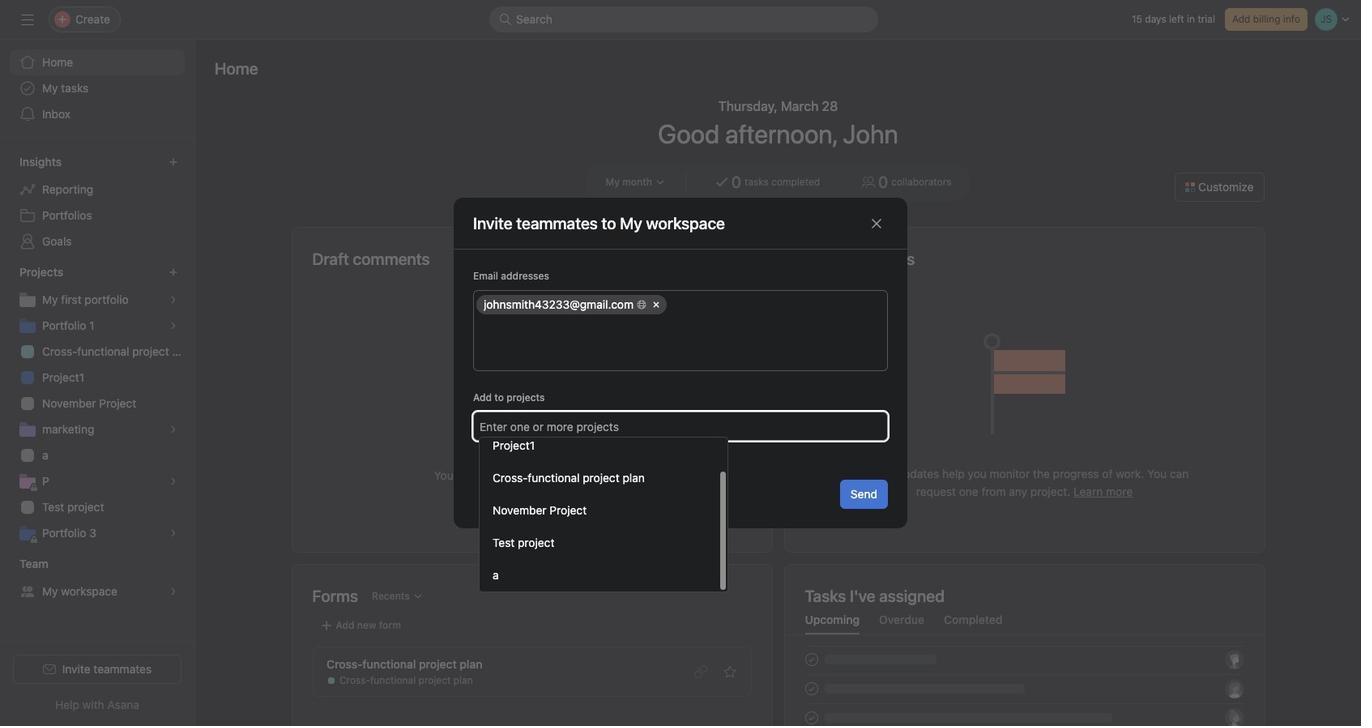 Task type: locate. For each thing, give the bounding box(es) containing it.
1 horizontal spatial cell
[[670, 295, 883, 315]]

row
[[474, 291, 888, 319]]

dialog
[[454, 198, 908, 529]]

2 cell from the left
[[670, 295, 883, 315]]

Enter one or more projects text field
[[480, 417, 880, 436]]

list box
[[490, 6, 879, 32]]

teams element
[[0, 550, 195, 608]]

cell
[[477, 295, 667, 315], [670, 295, 883, 315]]

0 horizontal spatial cell
[[477, 295, 667, 315]]



Task type: vqa. For each thing, say whether or not it's contained in the screenshot.
the top board image
no



Task type: describe. For each thing, give the bounding box(es) containing it.
global element
[[0, 40, 195, 137]]

hide sidebar image
[[21, 13, 34, 26]]

copy form link image
[[694, 666, 707, 678]]

projects element
[[0, 258, 195, 550]]

add to favorites image
[[723, 666, 736, 678]]

close this dialog image
[[871, 217, 884, 230]]

insights element
[[0, 148, 195, 258]]

1 cell from the left
[[477, 295, 667, 315]]

prominent image
[[499, 13, 512, 26]]



